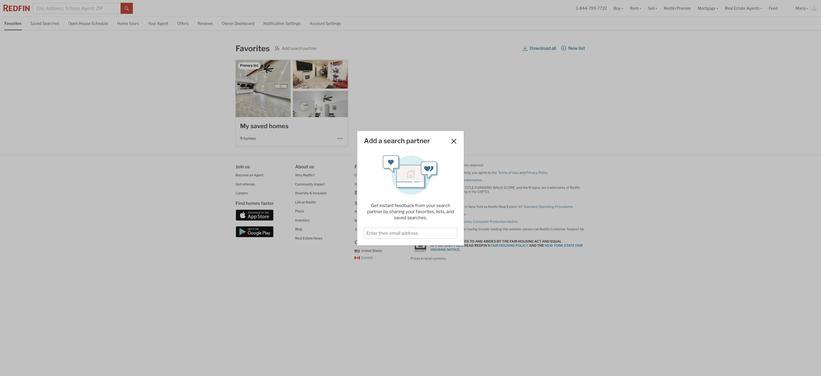 Task type: describe. For each thing, give the bounding box(es) containing it.
press button
[[295, 209, 304, 214]]

search inside get instant feedback from your search partner by sharing your favorites, lists, and saved searches.
[[436, 203, 450, 209]]

mexico
[[422, 213, 433, 217]]

0 horizontal spatial to
[[442, 205, 445, 209]]

1 horizontal spatial home
[[372, 219, 381, 223]]

1 horizontal spatial agent
[[254, 173, 263, 178]]

help center
[[355, 182, 373, 187]]

favorites link
[[4, 17, 22, 30]]

housing inside "redfin is committed to and abides by the fair housing act and equal opportunity act. read redfin's"
[[518, 240, 534, 244]]

logos,
[[532, 186, 541, 190]]

reviews
[[198, 21, 213, 26]]

or inside if you are using a screen reader, or having trouble reading this website, please call redfin customer support for help at
[[463, 228, 467, 232]]

searches.
[[407, 215, 427, 221]]

rights
[[460, 163, 469, 168]]

redfin premier
[[664, 6, 691, 11]]

join us
[[236, 165, 250, 170]]

1 horizontal spatial .
[[482, 178, 483, 183]]

your
[[148, 21, 156, 26]]

redfin facebook image
[[355, 191, 359, 195]]

partner inside get instant feedback from your search partner by sharing your favorites, lists, and saved searches.
[[367, 209, 382, 215]]

account settings
[[310, 21, 341, 26]]

&
[[310, 191, 312, 196]]

are inside redfin and all redfin variants, title forward, walk score, and the r logos, are trademarks of redfin corporation, registered or pending in the uspto.
[[542, 186, 547, 190]]

redfin down &
[[306, 200, 316, 205]]

life
[[295, 200, 301, 205]]

call
[[534, 228, 539, 232]]

press
[[295, 209, 304, 214]]

new list
[[569, 46, 585, 51]]

0 vertical spatial at
[[302, 200, 305, 205]]

january
[[428, 171, 440, 175]]

1 vertical spatial real
[[434, 213, 441, 217]]

become an agent button
[[236, 173, 263, 178]]

submit search image
[[125, 6, 129, 11]]

redfin for is
[[431, 240, 443, 244]]

canada
[[361, 256, 373, 260]]

download the redfin app from the google play store image
[[236, 227, 273, 238]]

2 horizontal spatial the
[[523, 186, 528, 190]]

homes for 9 homes
[[244, 136, 256, 141]]

0 horizontal spatial real
[[295, 237, 302, 241]]

find for find us
[[355, 165, 364, 170]]

diversity & inclusion
[[295, 191, 327, 196]]

real estate licenses link
[[434, 213, 466, 217]]

saved inside get instant feedback from your search partner by sharing your favorites, lists, and saved searches.
[[394, 215, 406, 221]]

diversity
[[295, 191, 309, 196]]

do
[[446, 205, 450, 209]]

careers
[[236, 191, 248, 196]]

investors button
[[295, 218, 310, 223]]

owner
[[222, 21, 234, 26]]

local
[[425, 257, 432, 261]]

download all button
[[522, 44, 557, 54]]

an
[[249, 173, 253, 178]]

0 vertical spatial ,
[[518, 171, 519, 175]]

1 vertical spatial your
[[406, 209, 415, 215]]

news
[[314, 237, 322, 241]]

new mexico real estate licenses
[[414, 213, 466, 217]]

united states
[[361, 249, 382, 253]]

fair inside "redfin is committed to and abides by the fair housing act and equal opportunity act. read redfin's"
[[510, 240, 517, 244]]

forward,
[[475, 186, 492, 190]]

do not sell or share my personal information link
[[414, 178, 482, 183]]

in inside redfin and all redfin variants, title forward, walk score, and the r logos, are trademarks of redfin corporation, registered or pending in the uspto.
[[468, 190, 471, 194]]

loans
[[382, 219, 391, 223]]

©
[[431, 163, 434, 168]]

1 vertical spatial ,
[[472, 220, 473, 224]]

0 horizontal spatial home
[[117, 21, 128, 26]]

community impact
[[295, 182, 325, 187]]

if you are using a screen reader, or having trouble reading this website, please call redfin customer support for help at
[[414, 228, 585, 236]]

the inside "redfin is committed to and abides by the fair housing act and equal opportunity act. read redfin's"
[[502, 240, 509, 244]]

2 horizontal spatial and
[[542, 240, 550, 244]]

careers button
[[236, 191, 248, 196]]

find for find homes faster
[[236, 201, 245, 206]]

notification
[[263, 21, 285, 26]]

feed button
[[766, 0, 792, 17]]

download all
[[530, 46, 556, 51]]

2 vertical spatial in
[[421, 257, 424, 261]]

redfin inside if you are using a screen reader, or having trouble reading this website, please call redfin customer support for help at
[[540, 228, 550, 232]]

as
[[484, 205, 488, 209]]

registered
[[434, 190, 450, 194]]

1 horizontal spatial the
[[537, 244, 544, 248]]

subsidiaries
[[355, 201, 381, 206]]

1 horizontal spatial about
[[431, 220, 441, 224]]

why
[[295, 173, 302, 178]]

1 horizontal spatial the
[[492, 171, 497, 175]]

reserved.
[[470, 163, 484, 168]]

redfin left is
[[414, 205, 424, 209]]

9 homes
[[240, 136, 256, 141]]

redfin down my
[[438, 186, 450, 190]]

investors
[[295, 218, 310, 223]]

search inside button
[[290, 46, 303, 51]]

sell
[[425, 178, 430, 183]]

settings for notification settings
[[286, 21, 301, 26]]

0 vertical spatial you
[[472, 171, 478, 175]]

blog
[[295, 228, 302, 232]]

open
[[68, 21, 78, 26]]

add search partner button
[[274, 46, 317, 51]]

download the redfin app on the apple app store image
[[236, 210, 273, 221]]

at inside if you are using a screen reader, or having trouble reading this website, please call redfin customer support for help at
[[421, 232, 425, 236]]

photo of 4503 hamilton st #1, san diego, ca 92116 image
[[293, 91, 348, 131]]

of inside redfin and all redfin variants, title forward, walk score, and the r logos, are trademarks of redfin corporation, registered or pending in the uspto.
[[566, 186, 569, 190]]

standard
[[524, 205, 538, 209]]

all inside button
[[552, 46, 556, 51]]

become an agent
[[236, 173, 263, 178]]

copyright: © 2023 redfin. all rights reserved.
[[414, 163, 484, 168]]

1 horizontal spatial housing
[[499, 244, 515, 248]]

terms
[[498, 171, 508, 175]]

trademarks
[[547, 186, 565, 190]]

add a search partner dialog
[[357, 131, 464, 246]]

offers
[[177, 21, 189, 26]]

read
[[464, 244, 474, 248]]

get for referrals
[[236, 182, 241, 187]]

1 vertical spatial estate
[[303, 237, 313, 241]]

is
[[444, 240, 447, 244]]

notification settings link
[[263, 17, 301, 30]]

download
[[530, 46, 551, 51]]

trouble
[[478, 228, 490, 232]]

title
[[355, 228, 362, 232]]

1 vertical spatial favorites
[[236, 44, 270, 53]]

redfin for and
[[414, 186, 426, 190]]

my
[[240, 123, 249, 130]]

policy
[[516, 244, 528, 248]]

help
[[355, 182, 362, 187]]

business
[[451, 205, 464, 209]]

use
[[512, 171, 518, 175]]

0 horizontal spatial of
[[508, 171, 512, 175]]

faster
[[261, 201, 274, 206]]

1 horizontal spatial new
[[468, 205, 476, 209]]

0 horizontal spatial fair
[[491, 244, 499, 248]]

notice
[[447, 248, 460, 252]]

2 horizontal spatial .
[[548, 171, 548, 175]]

1 horizontal spatial your
[[426, 203, 435, 209]]

house
[[79, 21, 91, 26]]

corporation,
[[414, 190, 434, 194]]

are inside if you are using a screen reader, or having trouble reading this website, please call redfin customer support for help at
[[423, 228, 428, 232]]

contact us button
[[355, 173, 372, 178]]

us for about us
[[309, 165, 314, 170]]

blog button
[[295, 228, 302, 232]]



Task type: vqa. For each thing, say whether or not it's contained in the screenshot.
the bottommost of
yes



Task type: locate. For each thing, give the bounding box(es) containing it.
and down sell
[[427, 186, 433, 190]]

fair housing policy link
[[491, 244, 528, 248]]

1 horizontal spatial get
[[371, 203, 379, 209]]

0 vertical spatial of
[[508, 171, 512, 175]]

redfin down not
[[414, 186, 426, 190]]

1 vertical spatial all
[[434, 186, 437, 190]]

home left 'tours'
[[117, 21, 128, 26]]

1 horizontal spatial favorites
[[236, 44, 270, 53]]

countries
[[355, 240, 375, 246]]

brokerage
[[441, 220, 458, 224]]

2 vertical spatial search
[[436, 203, 450, 209]]

or right sell
[[431, 178, 434, 183]]

Enter their email address email field
[[367, 231, 435, 236]]

0 vertical spatial homes
[[269, 123, 289, 130]]

redfin inside redfin and all redfin variants, title forward, walk score, and the r logos, are trademarks of redfin corporation, registered or pending in the uspto.
[[570, 186, 580, 190]]

us
[[368, 173, 372, 178]]

0 vertical spatial or
[[431, 178, 434, 183]]

new
[[569, 46, 578, 51], [468, 205, 476, 209], [414, 213, 421, 217]]

new
[[545, 244, 553, 248]]

0 vertical spatial real
[[499, 205, 506, 209]]

homes for find homes faster
[[246, 201, 260, 206]]

title
[[465, 186, 474, 190]]

licensed
[[428, 205, 441, 209]]

1 vertical spatial home
[[372, 219, 381, 223]]

us up "redfin?"
[[309, 165, 314, 170]]

0 horizontal spatial estate
[[303, 237, 313, 241]]

about up why
[[295, 165, 308, 170]]

and
[[520, 171, 525, 175], [427, 186, 433, 190], [516, 186, 522, 190], [446, 209, 454, 215]]

get inside get instant feedback from your search partner by sharing your favorites, lists, and saved searches.
[[371, 203, 379, 209]]

favorites left saved
[[4, 21, 22, 26]]

why redfin? button
[[295, 173, 315, 178]]

1 horizontal spatial ,
[[518, 171, 519, 175]]

0 horizontal spatial the
[[472, 190, 477, 194]]

new for new mexico real estate licenses
[[414, 213, 421, 217]]

1 horizontal spatial of
[[566, 186, 569, 190]]

get referrals button
[[236, 182, 255, 187]]

1 vertical spatial get
[[371, 203, 379, 209]]

favorites down dashboard at the left top of page
[[236, 44, 270, 53]]

and down 'do'
[[446, 209, 454, 215]]

rent. button
[[355, 210, 363, 214]]

redfin right "as"
[[488, 205, 499, 209]]

to left 'do'
[[442, 205, 445, 209]]

contact us
[[355, 173, 372, 178]]

a
[[379, 137, 382, 145], [438, 228, 440, 232]]

0 horizontal spatial agent
[[157, 21, 168, 26]]

0 vertical spatial are
[[542, 186, 547, 190]]

1 vertical spatial in
[[465, 205, 468, 209]]

1 horizontal spatial partner
[[367, 209, 382, 215]]

1 vertical spatial are
[[423, 228, 428, 232]]

0 horizontal spatial are
[[423, 228, 428, 232]]

0 horizontal spatial add
[[282, 46, 290, 51]]

updated
[[414, 171, 427, 175]]

0 horizontal spatial a
[[379, 137, 382, 145]]

all down "share"
[[434, 186, 437, 190]]

screen
[[441, 228, 451, 232]]

of right trademarks
[[566, 186, 569, 190]]

3 us from the left
[[365, 165, 370, 170]]

at right life
[[302, 200, 305, 205]]

estate down 'do'
[[442, 213, 452, 217]]

and
[[475, 240, 483, 244], [542, 240, 550, 244], [529, 244, 537, 248]]

you inside if you are using a screen reader, or having trouble reading this website, please call redfin customer support for help at
[[417, 228, 423, 232]]

homes
[[269, 123, 289, 130], [244, 136, 256, 141], [246, 201, 260, 206]]

diversity & inclusion button
[[295, 191, 327, 196]]

all inside redfin and all redfin variants, title forward, walk score, and the r logos, are trademarks of redfin corporation, registered or pending in the uspto.
[[434, 186, 437, 190]]

partner inside button
[[303, 46, 317, 51]]

2 horizontal spatial housing
[[518, 240, 534, 244]]

find down careers
[[236, 201, 245, 206]]

in left local
[[421, 257, 424, 261]]

get up careers
[[236, 182, 241, 187]]

. down agree
[[482, 178, 483, 183]]

1 vertical spatial agent
[[254, 173, 263, 178]]

housing
[[518, 240, 534, 244], [499, 244, 515, 248], [431, 248, 446, 252]]

saved searches
[[30, 21, 59, 26]]

1 vertical spatial homes
[[244, 136, 256, 141]]

redfin left is
[[431, 240, 443, 244]]

1 vertical spatial at
[[421, 232, 425, 236]]

us up us
[[365, 165, 370, 170]]

redfin left premier
[[664, 6, 676, 11]]

get referrals
[[236, 182, 255, 187]]

0 horizontal spatial favorites
[[4, 21, 22, 26]]

, up the having
[[472, 220, 473, 224]]

real down blog at left
[[295, 237, 302, 241]]

real estate news button
[[295, 237, 322, 241]]

why redfin?
[[295, 173, 315, 178]]

trec:
[[414, 220, 424, 224]]

services
[[458, 220, 472, 224]]

are right logos,
[[542, 186, 547, 190]]

partner
[[303, 46, 317, 51], [406, 137, 430, 145], [367, 209, 382, 215]]

equity
[[361, 219, 371, 223]]

or left pending
[[451, 190, 454, 194]]

0 horizontal spatial us
[[245, 165, 250, 170]]

the left terms
[[492, 171, 497, 175]]

new for new list
[[569, 46, 578, 51]]

redfin inside "redfin is committed to and abides by the fair housing act and equal opportunity act. read redfin's"
[[431, 240, 443, 244]]

my saved homes
[[240, 123, 289, 130]]

agent right the your
[[157, 21, 168, 26]]

get for instant
[[371, 203, 379, 209]]

of left use
[[508, 171, 512, 175]]

add for add search partner
[[282, 46, 290, 51]]

1-844-759-7732 link
[[576, 6, 607, 11]]

walk
[[493, 186, 503, 190]]

1 horizontal spatial estate
[[442, 213, 452, 217]]

not
[[419, 178, 424, 183]]

1 vertical spatial or
[[451, 190, 454, 194]]

0 vertical spatial get
[[236, 182, 241, 187]]

fair inside new york state fair housing notice
[[575, 244, 583, 248]]

add a search partner element
[[364, 137, 444, 145]]

tours
[[129, 21, 139, 26]]

my
[[444, 178, 449, 183]]

notification settings
[[263, 21, 301, 26]]

and right score,
[[516, 186, 522, 190]]

. right privacy
[[548, 171, 548, 175]]

0 vertical spatial home
[[117, 21, 128, 26]]

2 horizontal spatial partner
[[406, 137, 430, 145]]

partner up bay equity home loans
[[367, 209, 382, 215]]

settings for account settings
[[326, 21, 341, 26]]

become
[[236, 173, 249, 178]]

updated january 2023: by searching, you agree to the terms of use , and privacy policy .
[[414, 171, 548, 175]]

0 vertical spatial new
[[569, 46, 578, 51]]

partner down account
[[303, 46, 317, 51]]

do not sell or share my personal information .
[[414, 178, 483, 183]]

help center button
[[355, 182, 373, 187]]

2 horizontal spatial in
[[468, 190, 471, 194]]

the
[[492, 171, 497, 175], [523, 186, 528, 190], [472, 190, 477, 194]]

1 vertical spatial about
[[431, 220, 441, 224]]

settings right notification at the top left of page
[[286, 21, 301, 26]]

a inside if you are using a screen reader, or having trouble reading this website, please call redfin customer support for help at
[[438, 228, 440, 232]]

equal housing opportunity image
[[414, 239, 427, 252]]

new up trec:
[[414, 213, 421, 217]]

housing inside new york state fair housing notice
[[431, 248, 446, 252]]

0 vertical spatial agent
[[157, 21, 168, 26]]

to right agree
[[488, 171, 491, 175]]

real down licensed
[[434, 213, 441, 217]]

redfin inside button
[[664, 6, 676, 11]]

estate.
[[507, 205, 518, 209]]

0 horizontal spatial find
[[236, 201, 245, 206]]

1 vertical spatial a
[[438, 228, 440, 232]]

and right 'policy'
[[529, 244, 537, 248]]

the left new
[[537, 244, 544, 248]]

your agent
[[148, 21, 168, 26]]

title forward
[[355, 228, 375, 232]]

referrals
[[242, 182, 255, 187]]

about up using
[[431, 220, 441, 224]]

at right help
[[421, 232, 425, 236]]

0 horizontal spatial all
[[434, 186, 437, 190]]

0 horizontal spatial saved
[[251, 123, 268, 130]]

us for join us
[[245, 165, 250, 170]]

the left r
[[523, 186, 528, 190]]

0 horizontal spatial settings
[[286, 21, 301, 26]]

saved
[[30, 21, 42, 26]]

0 horizontal spatial get
[[236, 182, 241, 187]]

0 horizontal spatial about
[[295, 165, 308, 170]]

you
[[472, 171, 478, 175], [417, 228, 423, 232]]

2023
[[434, 163, 443, 168]]

state
[[564, 244, 575, 248]]

get left instant
[[371, 203, 379, 209]]

customer
[[551, 228, 566, 232]]

act.
[[456, 244, 464, 248]]

the right by
[[502, 240, 509, 244]]

0 horizontal spatial .
[[460, 248, 461, 252]]

united
[[361, 249, 372, 253]]

bay equity home loans
[[355, 219, 391, 223]]

. down committed
[[460, 248, 461, 252]]

estate left news
[[303, 237, 313, 241]]

saved right my
[[251, 123, 268, 130]]

us flag image
[[355, 250, 360, 253]]

us right join on the top of page
[[245, 165, 250, 170]]

1 horizontal spatial in
[[465, 205, 468, 209]]

find up contact
[[355, 165, 364, 170]]

0 horizontal spatial partner
[[303, 46, 317, 51]]

add up find us
[[364, 137, 377, 145]]

fair housing policy and the
[[491, 244, 545, 248]]

you up information
[[472, 171, 478, 175]]

privacy
[[526, 171, 538, 175]]

of
[[508, 171, 512, 175], [566, 186, 569, 190]]

redfin right call
[[540, 228, 550, 232]]

2 vertical spatial .
[[460, 248, 461, 252]]

or down services
[[463, 228, 467, 232]]

privacy policy link
[[526, 171, 548, 175]]

2 settings from the left
[[326, 21, 341, 26]]

your up favorites, on the bottom of the page
[[426, 203, 435, 209]]

1 horizontal spatial us
[[309, 165, 314, 170]]

all right download
[[552, 46, 556, 51]]

1 horizontal spatial and
[[529, 244, 537, 248]]

add inside button
[[282, 46, 290, 51]]

2 vertical spatial new
[[414, 213, 421, 217]]

canadian flag image
[[355, 257, 360, 260]]

2 vertical spatial partner
[[367, 209, 382, 215]]

york
[[476, 205, 483, 209]]

0 horizontal spatial your
[[406, 209, 415, 215]]

settings right account
[[326, 21, 341, 26]]

0 horizontal spatial or
[[431, 178, 434, 183]]

2 us from the left
[[309, 165, 314, 170]]

and right the 'to'
[[475, 240, 483, 244]]

1 horizontal spatial add
[[364, 137, 377, 145]]

home left loans
[[372, 219, 381, 223]]

2 vertical spatial real
[[295, 237, 302, 241]]

personal
[[450, 178, 463, 183]]

photo of 4120 kansas st #7, san diego, ca 92104 image
[[293, 60, 348, 89]]

2 horizontal spatial fair
[[575, 244, 583, 248]]

copyright:
[[414, 163, 430, 168]]

you right if
[[417, 228, 423, 232]]

1 vertical spatial find
[[236, 201, 245, 206]]

1 us from the left
[[245, 165, 250, 170]]

is
[[425, 205, 428, 209]]

real left estate.
[[499, 205, 506, 209]]

new left list
[[569, 46, 578, 51]]

currency
[[432, 257, 446, 261]]

by
[[383, 209, 388, 215]]

share
[[435, 178, 444, 183]]

0 horizontal spatial search
[[290, 46, 303, 51]]

saved searches link
[[30, 17, 59, 30]]

, left privacy
[[518, 171, 519, 175]]

or inside redfin and all redfin variants, title forward, walk score, and the r logos, are trademarks of redfin corporation, registered or pending in the uspto.
[[451, 190, 454, 194]]

saved down sharing
[[394, 215, 406, 221]]

1 horizontal spatial fair
[[510, 240, 517, 244]]

about
[[295, 165, 308, 170], [431, 220, 441, 224]]

agent right "an"
[[254, 173, 263, 178]]

1 horizontal spatial saved
[[394, 215, 406, 221]]

0 horizontal spatial ,
[[472, 220, 473, 224]]

0 vertical spatial estate
[[442, 213, 452, 217]]

add down notification settings
[[282, 46, 290, 51]]

0 horizontal spatial and
[[475, 240, 483, 244]]

0 horizontal spatial housing
[[431, 248, 446, 252]]

1 vertical spatial of
[[566, 186, 569, 190]]

partner up the copyright:
[[406, 137, 430, 145]]

2 horizontal spatial us
[[365, 165, 370, 170]]

the
[[502, 240, 509, 244], [537, 244, 544, 248]]

in right pending
[[468, 190, 471, 194]]

your down the feedback
[[406, 209, 415, 215]]

2 vertical spatial homes
[[246, 201, 260, 206]]

and right use
[[520, 171, 525, 175]]

1-
[[576, 6, 580, 11]]

and inside get instant feedback from your search partner by sharing your favorites, lists, and saved searches.
[[446, 209, 454, 215]]

0 horizontal spatial in
[[421, 257, 424, 261]]

add inside dialog
[[364, 137, 377, 145]]

new inside button
[[569, 46, 578, 51]]

are left using
[[423, 228, 428, 232]]

1 vertical spatial search
[[384, 137, 405, 145]]

1 vertical spatial partner
[[406, 137, 430, 145]]

0 vertical spatial saved
[[251, 123, 268, 130]]

information
[[464, 178, 482, 183]]

bay
[[355, 219, 361, 223]]

ny standard operating procedures link
[[518, 205, 573, 209]]

0 vertical spatial favorites
[[4, 21, 22, 26]]

0 vertical spatial to
[[488, 171, 491, 175]]

prices
[[411, 257, 420, 261]]

in right business
[[465, 205, 468, 209]]

and right act
[[542, 240, 550, 244]]

favorites,
[[416, 209, 435, 215]]

new list button
[[561, 44, 586, 54]]

life at redfin
[[295, 200, 316, 205]]

2 horizontal spatial new
[[569, 46, 578, 51]]

home tours
[[117, 21, 139, 26]]

1 horizontal spatial search
[[384, 137, 405, 145]]

0 horizontal spatial new
[[414, 213, 421, 217]]

0 horizontal spatial the
[[502, 240, 509, 244]]

0 vertical spatial about
[[295, 165, 308, 170]]

redfin.
[[444, 163, 454, 168]]

real
[[499, 205, 506, 209], [434, 213, 441, 217], [295, 237, 302, 241]]

0 vertical spatial search
[[290, 46, 303, 51]]

opportunity
[[431, 244, 456, 248]]

new left "york"
[[468, 205, 476, 209]]

add for add a search partner
[[364, 137, 377, 145]]

2 horizontal spatial real
[[499, 205, 506, 209]]

the left the uspto.
[[472, 190, 477, 194]]

0 vertical spatial add
[[282, 46, 290, 51]]

redfin
[[414, 186, 426, 190], [438, 186, 450, 190], [431, 240, 443, 244]]

help
[[414, 232, 421, 236]]

photo of 10614 checota dr, dallas, tx 75217 image
[[236, 60, 291, 117]]

1 horizontal spatial settings
[[326, 21, 341, 26]]

1 horizontal spatial or
[[451, 190, 454, 194]]

1 horizontal spatial all
[[552, 46, 556, 51]]

us for find us
[[365, 165, 370, 170]]

1 horizontal spatial real
[[434, 213, 441, 217]]

redfin right trademarks
[[570, 186, 580, 190]]

rent.
[[355, 210, 363, 214]]

1 settings from the left
[[286, 21, 301, 26]]

york
[[554, 244, 563, 248]]

consumer protection notice link
[[473, 220, 518, 224]]

a inside dialog
[[379, 137, 382, 145]]



